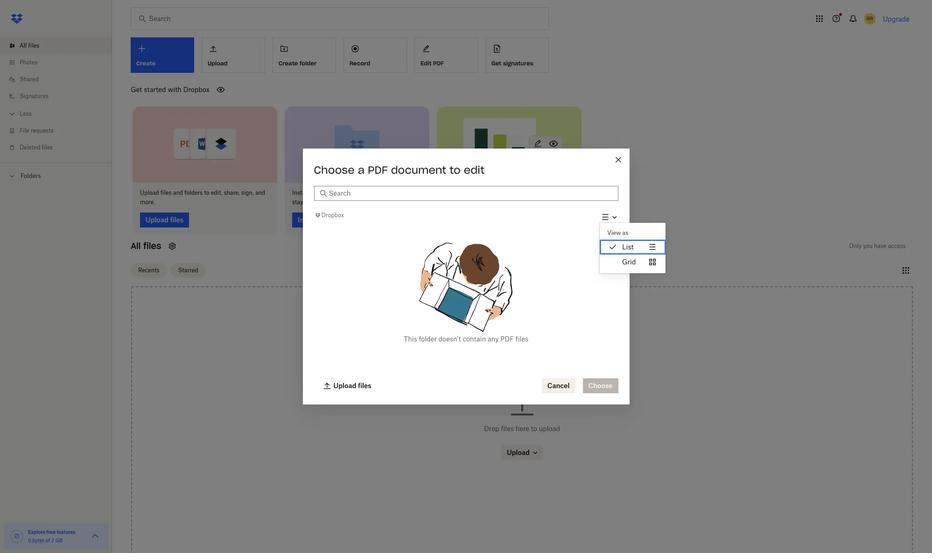 Task type: vqa. For each thing, say whether or not it's contained in the screenshot.
log out LINK
no



Task type: locate. For each thing, give the bounding box(es) containing it.
and left folders on the top left
[[173, 189, 183, 196]]

1 horizontal spatial all files
[[131, 240, 161, 251]]

folders button
[[0, 169, 112, 183]]

explore
[[28, 529, 45, 535]]

explore free features 0 bytes of 2 gb
[[28, 529, 76, 543]]

edit left or
[[540, 189, 550, 196]]

0 horizontal spatial with
[[168, 85, 182, 93]]

1 vertical spatial with
[[474, 189, 486, 196]]

have
[[875, 242, 887, 249]]

1 vertical spatial pdf
[[368, 163, 388, 177]]

create folder
[[279, 60, 317, 67]]

list
[[0, 32, 112, 163]]

0 horizontal spatial get
[[131, 85, 142, 93]]

edit up search text box
[[464, 163, 485, 177]]

get for get started with dropbox
[[131, 85, 142, 93]]

dropbox link
[[314, 211, 344, 220]]

get left started
[[131, 85, 142, 93]]

only
[[850, 242, 862, 249]]

all up 'recents'
[[131, 240, 141, 251]]

with left the anyone
[[474, 189, 486, 196]]

this
[[404, 335, 417, 343]]

started
[[144, 85, 166, 93]]

1 horizontal spatial with
[[474, 189, 486, 196]]

drop files here to upload
[[484, 425, 561, 433]]

and right 'sign,'
[[255, 189, 265, 196]]

to left work
[[341, 189, 346, 196]]

contain
[[463, 335, 486, 343]]

1 horizontal spatial edit
[[540, 189, 550, 196]]

stay
[[292, 198, 303, 205]]

all files list item
[[0, 37, 112, 54]]

files inside choose a pdf document to edit "dialog"
[[516, 335, 529, 343]]

dropbox image
[[7, 9, 26, 28]]

choose a pdf document to edit dialog
[[303, 149, 666, 405]]

0 vertical spatial with
[[168, 85, 182, 93]]

edit
[[421, 60, 432, 67]]

with for started
[[168, 85, 182, 93]]

bytes
[[32, 538, 44, 543]]

file requests
[[20, 127, 54, 134]]

drop
[[484, 425, 500, 433]]

to up share
[[450, 163, 461, 177]]

3 and from the left
[[401, 189, 411, 196]]

folders
[[21, 172, 41, 179]]

share
[[445, 189, 460, 196]]

any
[[488, 335, 499, 343]]

files left offline
[[371, 189, 382, 196]]

folder for create
[[300, 60, 317, 67]]

1 horizontal spatial all
[[131, 240, 141, 251]]

record button
[[344, 37, 407, 73]]

1 vertical spatial dropbox
[[322, 212, 344, 219]]

only you have access
[[850, 242, 907, 249]]

signatures
[[20, 92, 49, 99]]

with inside "share files with anyone and control edit or view access."
[[474, 189, 486, 196]]

edit inside choose a pdf document to edit "dialog"
[[464, 163, 485, 177]]

to inside install on desktop to work on files offline and stay synced.
[[341, 189, 346, 196]]

get started with dropbox
[[131, 85, 210, 93]]

on
[[310, 189, 317, 196], [362, 189, 369, 196]]

to inside choose a pdf document to edit "dialog"
[[450, 163, 461, 177]]

work
[[348, 189, 361, 196]]

Search text field
[[329, 188, 613, 199]]

list radio item
[[600, 240, 666, 255]]

folder for this
[[419, 335, 437, 343]]

and left control
[[508, 189, 518, 196]]

2
[[51, 538, 54, 543]]

1 horizontal spatial dropbox
[[322, 212, 344, 219]]

1 horizontal spatial on
[[362, 189, 369, 196]]

folder inside 'button'
[[300, 60, 317, 67]]

and inside "share files with anyone and control edit or view access."
[[508, 189, 518, 196]]

files right share
[[462, 189, 473, 196]]

or
[[551, 189, 557, 196]]

quota usage element
[[9, 529, 24, 544]]

4 and from the left
[[508, 189, 518, 196]]

1 vertical spatial edit
[[540, 189, 550, 196]]

files up photos
[[28, 42, 39, 49]]

upload
[[539, 425, 561, 433]]

all files up photos
[[20, 42, 39, 49]]

edit pdf button
[[415, 37, 478, 73]]

1 horizontal spatial folder
[[419, 335, 437, 343]]

0 horizontal spatial all
[[20, 42, 27, 49]]

grid radio item
[[600, 255, 666, 270]]

1 and from the left
[[173, 189, 183, 196]]

edit
[[464, 163, 485, 177], [540, 189, 550, 196]]

doesn't
[[439, 335, 461, 343]]

2 on from the left
[[362, 189, 369, 196]]

anyone
[[488, 189, 507, 196]]

starred
[[178, 267, 198, 274]]

to left edit,
[[204, 189, 210, 196]]

pdf right the edit
[[434, 60, 444, 67]]

grid
[[622, 258, 636, 266]]

and right offline
[[401, 189, 411, 196]]

share,
[[224, 189, 240, 196]]

all
[[20, 42, 27, 49], [131, 240, 141, 251]]

on right work
[[362, 189, 369, 196]]

install
[[292, 189, 309, 196]]

signatures
[[503, 60, 534, 67]]

files inside install on desktop to work on files offline and stay synced.
[[371, 189, 382, 196]]

and
[[173, 189, 183, 196], [255, 189, 265, 196], [401, 189, 411, 196], [508, 189, 518, 196]]

synced.
[[305, 198, 325, 205]]

record
[[350, 60, 371, 67]]

offline
[[383, 189, 400, 196]]

with right started
[[168, 85, 182, 93]]

photos
[[20, 59, 38, 66]]

create folder button
[[273, 37, 336, 73]]

photos link
[[7, 54, 112, 71]]

signatures link
[[7, 88, 112, 105]]

0 horizontal spatial edit
[[464, 163, 485, 177]]

pdf right a
[[368, 163, 388, 177]]

1 vertical spatial get
[[131, 85, 142, 93]]

choose a pdf document to edit
[[314, 163, 485, 177]]

files right any
[[516, 335, 529, 343]]

0 vertical spatial all files
[[20, 42, 39, 49]]

get inside button
[[492, 60, 502, 67]]

get
[[492, 60, 502, 67], [131, 85, 142, 93]]

dropbox down synced.
[[322, 212, 344, 219]]

document
[[391, 163, 447, 177]]

0 vertical spatial folder
[[300, 60, 317, 67]]

file
[[20, 127, 29, 134]]

2 vertical spatial pdf
[[501, 335, 514, 343]]

dropbox right started
[[183, 85, 210, 93]]

control
[[520, 189, 538, 196]]

1 vertical spatial folder
[[419, 335, 437, 343]]

1 horizontal spatial get
[[492, 60, 502, 67]]

files
[[28, 42, 39, 49], [42, 144, 53, 151], [161, 189, 172, 196], [371, 189, 382, 196], [462, 189, 473, 196], [143, 240, 161, 251], [516, 335, 529, 343], [501, 425, 514, 433]]

folder right this
[[419, 335, 437, 343]]

1 horizontal spatial pdf
[[434, 60, 444, 67]]

file requests link
[[7, 122, 112, 139]]

files right upload
[[161, 189, 172, 196]]

0 horizontal spatial all files
[[20, 42, 39, 49]]

0 horizontal spatial folder
[[300, 60, 317, 67]]

all files up 'recents'
[[131, 240, 161, 251]]

0 vertical spatial pdf
[[434, 60, 444, 67]]

folder right create
[[300, 60, 317, 67]]

1 vertical spatial all
[[131, 240, 141, 251]]

folder
[[300, 60, 317, 67], [419, 335, 437, 343]]

files inside list item
[[28, 42, 39, 49]]

pdf
[[434, 60, 444, 67], [368, 163, 388, 177], [501, 335, 514, 343]]

0 horizontal spatial dropbox
[[183, 85, 210, 93]]

access
[[889, 242, 907, 249]]

0 vertical spatial edit
[[464, 163, 485, 177]]

0 vertical spatial get
[[492, 60, 502, 67]]

pdf right any
[[501, 335, 514, 343]]

with
[[168, 85, 182, 93], [474, 189, 486, 196]]

all up photos
[[20, 42, 27, 49]]

get left 'signatures'
[[492, 60, 502, 67]]

folder inside choose a pdf document to edit "dialog"
[[419, 335, 437, 343]]

deleted files link
[[7, 139, 112, 156]]

share files with anyone and control edit or view access.
[[445, 189, 570, 205]]

1 vertical spatial all files
[[131, 240, 161, 251]]

0 horizontal spatial pdf
[[368, 163, 388, 177]]

0 horizontal spatial on
[[310, 189, 317, 196]]

list containing all files
[[0, 32, 112, 163]]

all files
[[20, 42, 39, 49], [131, 240, 161, 251]]

0 vertical spatial all
[[20, 42, 27, 49]]

folders
[[185, 189, 203, 196]]

on up synced.
[[310, 189, 317, 196]]

to
[[450, 163, 461, 177], [204, 189, 210, 196], [341, 189, 346, 196], [531, 425, 538, 433]]



Task type: describe. For each thing, give the bounding box(es) containing it.
starred button
[[171, 263, 206, 278]]

with for files
[[474, 189, 486, 196]]

gb
[[55, 538, 63, 543]]

2 horizontal spatial pdf
[[501, 335, 514, 343]]

edit pdf
[[421, 60, 444, 67]]

files up 'recents'
[[143, 240, 161, 251]]

list
[[622, 243, 634, 251]]

less image
[[7, 109, 17, 119]]

0
[[28, 538, 31, 543]]

free
[[47, 529, 56, 535]]

features
[[57, 529, 76, 535]]

choose
[[314, 163, 355, 177]]

to right here
[[531, 425, 538, 433]]

files inside upload files and folders to edit, share, sign, and more.
[[161, 189, 172, 196]]

1 on from the left
[[310, 189, 317, 196]]

a
[[358, 163, 365, 177]]

all inside list item
[[20, 42, 27, 49]]

to inside upload files and folders to edit, share, sign, and more.
[[204, 189, 210, 196]]

get for get signatures
[[492, 60, 502, 67]]

view
[[558, 189, 570, 196]]

you
[[864, 242, 873, 249]]

dropbox inside dropbox link
[[322, 212, 344, 219]]

files left here
[[501, 425, 514, 433]]

requests
[[31, 127, 54, 134]]

files right the deleted
[[42, 144, 53, 151]]

upgrade link
[[884, 15, 910, 23]]

upgrade
[[884, 15, 910, 23]]

sign,
[[241, 189, 254, 196]]

access.
[[445, 198, 464, 205]]

edit,
[[211, 189, 223, 196]]

create
[[279, 60, 298, 67]]

recents button
[[131, 263, 167, 278]]

2 and from the left
[[255, 189, 265, 196]]

upload files and folders to edit, share, sign, and more.
[[140, 189, 265, 205]]

deleted files
[[20, 144, 53, 151]]

here
[[516, 425, 530, 433]]

get signatures button
[[486, 37, 549, 73]]

and inside install on desktop to work on files offline and stay synced.
[[401, 189, 411, 196]]

files inside "share files with anyone and control edit or view access."
[[462, 189, 473, 196]]

more.
[[140, 198, 155, 205]]

upload
[[140, 189, 159, 196]]

deleted
[[20, 144, 40, 151]]

less
[[20, 110, 32, 117]]

get signatures
[[492, 60, 534, 67]]

shared
[[20, 76, 39, 83]]

all files link
[[7, 37, 112, 54]]

shared link
[[7, 71, 112, 88]]

this folder doesn't contain any pdf files
[[404, 335, 529, 343]]

pdf inside button
[[434, 60, 444, 67]]

view
[[607, 230, 621, 237]]

view as
[[607, 230, 629, 237]]

install on desktop to work on files offline and stay synced.
[[292, 189, 411, 205]]

edit inside "share files with anyone and control edit or view access."
[[540, 189, 550, 196]]

as
[[623, 230, 629, 237]]

desktop
[[318, 189, 340, 196]]

recents
[[138, 267, 160, 274]]

0 vertical spatial dropbox
[[183, 85, 210, 93]]

all files inside list item
[[20, 42, 39, 49]]

of
[[46, 538, 50, 543]]



